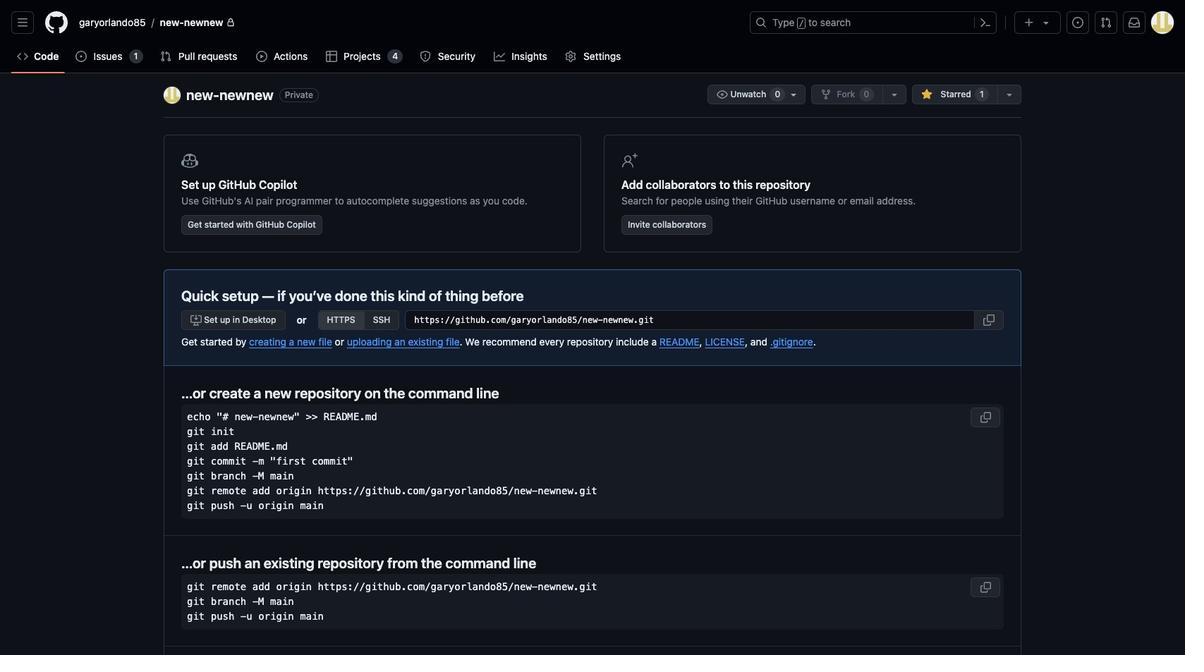 Task type: describe. For each thing, give the bounding box(es) containing it.
copilot image
[[181, 152, 198, 169]]

gear image
[[566, 51, 577, 62]]

homepage image
[[45, 11, 68, 34]]

plus image
[[1024, 17, 1035, 28]]

lock image
[[226, 18, 235, 27]]

copy to clipboard image
[[980, 582, 991, 593]]

add this repository to a list image
[[1004, 89, 1015, 100]]

table image
[[326, 51, 337, 62]]

person add image
[[622, 152, 639, 169]]

issue opened image
[[76, 51, 87, 62]]

shield image
[[420, 51, 431, 62]]

0 vertical spatial copy to clipboard image
[[984, 315, 995, 326]]

graph image
[[494, 51, 505, 62]]



Task type: vqa. For each thing, say whether or not it's contained in the screenshot.
code to the bottom
no



Task type: locate. For each thing, give the bounding box(es) containing it.
git pull request image for issue opened icon
[[160, 51, 171, 62]]

star fill image
[[922, 89, 933, 100]]

git pull request image
[[1101, 17, 1112, 28], [160, 51, 171, 62]]

repo forked image
[[820, 89, 832, 100]]

git pull request image for issue opened image
[[1101, 17, 1112, 28]]

1 user starred this repository element
[[975, 88, 989, 102]]

command palette image
[[980, 17, 991, 28]]

code image
[[17, 51, 28, 62]]

1 vertical spatial git pull request image
[[160, 51, 171, 62]]

play image
[[256, 51, 267, 62]]

owner avatar image
[[164, 87, 181, 104]]

0 horizontal spatial git pull request image
[[160, 51, 171, 62]]

notifications image
[[1129, 17, 1140, 28]]

git pull request image up owner avatar
[[160, 51, 171, 62]]

triangle down image
[[1041, 17, 1052, 28]]

issue opened image
[[1073, 17, 1084, 28]]

Clone URL text field
[[405, 310, 975, 330]]

desktop download image
[[191, 315, 202, 326]]

copy to clipboard image
[[984, 315, 995, 326], [980, 412, 991, 423]]

git pull request image left notifications icon
[[1101, 17, 1112, 28]]

1 vertical spatial copy to clipboard image
[[980, 412, 991, 423]]

eye image
[[717, 89, 728, 100]]

list
[[73, 11, 742, 34]]

0 vertical spatial git pull request image
[[1101, 17, 1112, 28]]

see your forks of this repository image
[[889, 89, 901, 100]]

1 horizontal spatial git pull request image
[[1101, 17, 1112, 28]]



